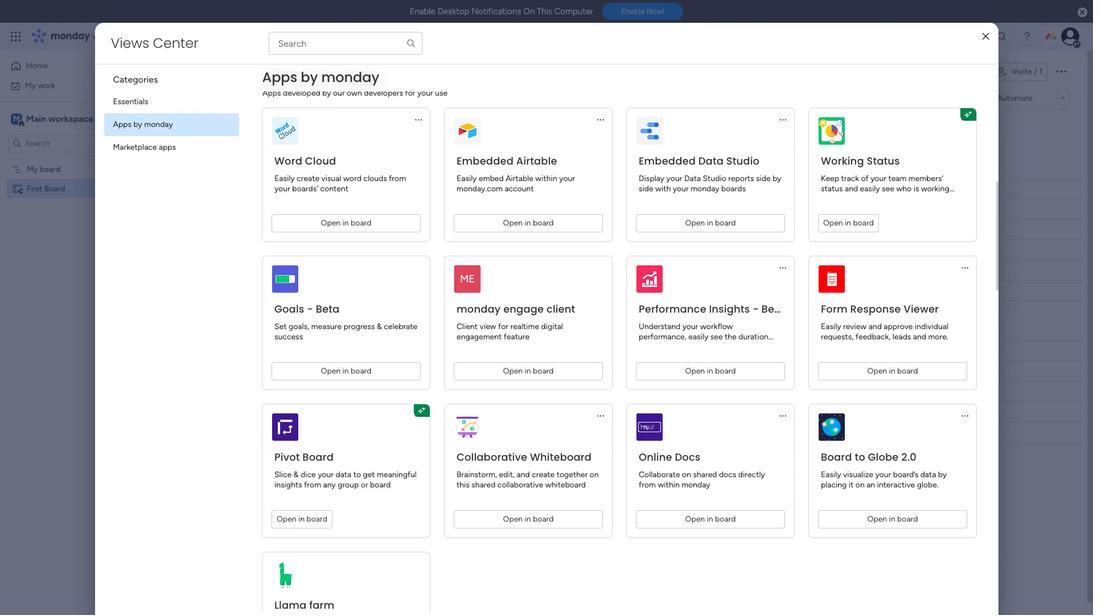 Task type: vqa. For each thing, say whether or not it's contained in the screenshot.
Sort Popup Button
yes



Task type: describe. For each thing, give the bounding box(es) containing it.
- inside performance insights - beta understand your workflow performance, easily see the duration tasks were "stuck" and how to improve
[[753, 302, 759, 316]]

workspace
[[48, 113, 93, 124]]

filter by person image
[[295, 123, 313, 134]]

open in board for &
[[277, 515, 327, 524]]

more.
[[929, 332, 949, 342]]

slice
[[274, 470, 292, 480]]

within inside embedded airtable easily embed airtable within your monday.com account
[[536, 174, 557, 183]]

collaborate
[[639, 470, 680, 480]]

open for 2.0
[[868, 515, 888, 524]]

board inside list box
[[44, 184, 65, 193]]

new task
[[177, 123, 211, 133]]

board for performance insights - beta
[[715, 366, 736, 376]]

1 horizontal spatial task
[[291, 183, 306, 193]]

monday work management
[[51, 30, 177, 43]]

farm
[[309, 598, 334, 613]]

display
[[639, 174, 665, 183]]

board for word cloud
[[351, 218, 371, 228]]

clouds
[[363, 174, 387, 183]]

beta inside performance insights - beta understand your workflow performance, easily see the duration tasks were "stuck" and how to improve
[[762, 302, 786, 316]]

0 horizontal spatial side
[[639, 184, 654, 194]]

keep
[[821, 174, 840, 183]]

2 person field from the top
[[414, 344, 444, 357]]

select product image
[[10, 31, 22, 42]]

2 18 nov from the top
[[567, 387, 590, 396]]

my board
[[27, 164, 60, 174]]

2 18 from the top
[[567, 387, 575, 396]]

search image
[[406, 38, 416, 48]]

and up feedback,
[[869, 322, 882, 332]]

enable for enable desktop notifications on this computer
[[410, 6, 436, 17]]

enable for enable now!
[[622, 7, 645, 16]]

1 nov from the top
[[576, 225, 590, 234]]

placing
[[821, 480, 847, 490]]

content
[[320, 184, 348, 194]]

easily inside working status keep track of your team members' status and easily see who is working from where
[[860, 184, 880, 194]]

or
[[361, 480, 368, 490]]

0 vertical spatial first board
[[189, 59, 283, 84]]

status inside working status keep track of your team members' status and easily see who is working from where
[[867, 154, 900, 168]]

open for embed
[[503, 218, 523, 228]]

on inside online docs collaborate on shared docs directly from within monday
[[682, 470, 691, 480]]

2 person from the top
[[417, 346, 442, 355]]

on inside the collaborative whiteboard brainstorm, edit, and create together on this shared collaborative whiteboard
[[590, 470, 599, 480]]

task inside button
[[196, 123, 211, 133]]

16
[[567, 246, 574, 254]]

to inside board to globe 2.0 easily visualize your board's data by placing it on an interactive globe.
[[855, 450, 866, 464]]

board for form response viewer
[[898, 366, 918, 376]]

whiteboard
[[530, 450, 592, 464]]

board's
[[894, 470, 919, 480]]

1 vertical spatial studio
[[703, 174, 727, 183]]

embedded for embedded data studio
[[639, 154, 696, 168]]

it inside board to globe 2.0 easily visualize your board's data by placing it on an interactive globe.
[[849, 480, 854, 490]]

on
[[524, 6, 535, 17]]

0 horizontal spatial it
[[516, 205, 521, 214]]

beta inside goals - beta set goals, measure progress & celebrate success
[[316, 302, 340, 316]]

online docs collaborate on shared docs directly from within monday
[[639, 450, 765, 490]]

this
[[537, 6, 553, 17]]

approve
[[884, 322, 913, 332]]

board for pivot board
[[307, 515, 327, 524]]

open for client
[[503, 366, 523, 376]]

use
[[435, 88, 448, 98]]

any
[[323, 480, 336, 490]]

embedded airtable easily embed airtable within your monday.com account
[[457, 154, 575, 194]]

realtime
[[510, 322, 539, 332]]

working on it
[[473, 205, 521, 214]]

open in board button for 2.0
[[818, 511, 968, 529]]

digital
[[541, 322, 563, 332]]

globe.
[[917, 480, 939, 490]]

open in board for create
[[321, 218, 371, 228]]

of
[[861, 174, 869, 183]]

response
[[851, 302, 901, 316]]

to inside the pivot board slice & dice your data to get meaningful insights from any group or board
[[353, 470, 361, 480]]

feedback,
[[856, 332, 891, 342]]

see inside working status keep track of your team members' status and easily see who is working from where
[[882, 184, 895, 194]]

improve
[[749, 342, 778, 352]]

plans
[[215, 31, 234, 41]]

Search for a column type search field
[[269, 32, 422, 55]]

apps
[[159, 142, 176, 152]]

1 vertical spatial airtable
[[506, 174, 534, 183]]

add to favorites image
[[311, 66, 322, 77]]

board inside board to globe 2.0 easily visualize your board's data by placing it on an interactive globe.
[[821, 450, 852, 464]]

is
[[914, 184, 920, 194]]

reports
[[729, 174, 754, 183]]

jacob simon image
[[1062, 27, 1080, 46]]

by inside option
[[134, 120, 142, 129]]

working
[[922, 184, 950, 194]]

open in board button for edit,
[[454, 511, 603, 529]]

tasks
[[639, 342, 657, 352]]

feature
[[504, 332, 530, 342]]

board for embedded data studio
[[715, 218, 736, 228]]

meaningful
[[377, 470, 417, 480]]

open in board button for client
[[454, 362, 603, 381]]

and inside working status keep track of your team members' status and easily see who is working from where
[[845, 184, 858, 194]]

understand
[[639, 322, 681, 332]]

workflow
[[701, 322, 733, 332]]

within inside online docs collaborate on shared docs directly from within monday
[[658, 480, 680, 490]]

open in board button for &
[[272, 511, 332, 529]]

and inside the collaborative whiteboard brainstorm, edit, and create together on this shared collaborative whiteboard
[[517, 470, 530, 480]]

1 18 nov from the top
[[567, 225, 590, 234]]

dice
[[301, 470, 316, 480]]

easily inside embedded airtable easily embed airtable within your monday.com account
[[457, 174, 477, 183]]

easily inside board to globe 2.0 easily visualize your board's data by placing it on an interactive globe.
[[821, 470, 842, 480]]

/
[[1035, 67, 1038, 76]]

my work
[[25, 81, 55, 90]]

open in board for 2.0
[[868, 515, 918, 524]]

where
[[840, 194, 862, 204]]

- inside goals - beta set goals, measure progress & celebrate success
[[307, 302, 313, 316]]

menu image for form response viewer
[[961, 263, 970, 272]]

0 vertical spatial airtable
[[516, 154, 557, 168]]

engage
[[503, 302, 544, 316]]

m
[[13, 114, 20, 123]]

search everything image
[[997, 31, 1009, 42]]

embedded data studio display your data studio reports side by side with your monday boards
[[639, 154, 782, 194]]

from inside working status keep track of your team members' status and easily see who is working from where
[[821, 194, 838, 204]]

see inside performance insights - beta understand your workflow performance, easily see the duration tasks were "stuck" and how to improve
[[711, 332, 723, 342]]

board inside list box
[[40, 164, 60, 174]]

your inside embedded airtable easily embed airtable within your monday.com account
[[559, 174, 575, 183]]

open for track
[[824, 218, 843, 228]]

invite / 1
[[1013, 67, 1043, 76]]

requests,
[[821, 332, 854, 342]]

board for collaborative whiteboard
[[533, 515, 554, 524]]

in for set
[[342, 366, 349, 376]]

date element
[[565, 182, 589, 196]]

Search field
[[255, 120, 289, 136]]

status inside field
[[486, 184, 509, 193]]

home
[[26, 61, 48, 71]]

work for my
[[38, 81, 55, 90]]

board for online docs
[[715, 515, 736, 524]]

categories list box
[[104, 64, 248, 159]]

done
[[488, 224, 507, 234]]

duration
[[739, 332, 769, 342]]

0 vertical spatial shareable board image
[[170, 65, 183, 79]]

menu image for collaborative whiteboard
[[596, 411, 605, 420]]

open in board for track
[[824, 218, 874, 228]]

see
[[199, 31, 213, 41]]

developed
[[283, 88, 320, 98]]

apps by monday inside apps by monday option
[[113, 120, 173, 129]]

"stuck"
[[679, 342, 705, 352]]

visualize
[[844, 470, 874, 480]]

enable now! button
[[603, 3, 684, 20]]

menu image for performance insights - beta
[[779, 263, 788, 272]]

1
[[1040, 67, 1043, 76]]

insights
[[274, 480, 302, 490]]

open in board for on
[[685, 515, 736, 524]]

goals - beta set goals, measure progress & celebrate success
[[274, 302, 417, 342]]

your inside working status keep track of your team members' status and easily see who is working from where
[[871, 174, 887, 183]]

1 18 from the top
[[567, 225, 575, 234]]

now!
[[647, 7, 665, 16]]

0 vertical spatial studio
[[727, 154, 760, 168]]

1 image
[[928, 23, 938, 36]]

3 nov from the top
[[576, 387, 590, 396]]

dapulse x slim image
[[983, 32, 990, 41]]

on down account
[[505, 205, 514, 214]]

new
[[177, 123, 194, 133]]

Status field
[[483, 183, 512, 195]]

sort
[[423, 123, 439, 133]]

globe
[[868, 450, 899, 464]]

open in board for client
[[503, 366, 554, 376]]

group
[[338, 480, 359, 490]]

in for create
[[342, 218, 349, 228]]

from inside the pivot board slice & dice your data to get meaningful insights from any group or board
[[304, 480, 321, 490]]

open for beta
[[685, 366, 705, 376]]

open in board for beta
[[685, 366, 736, 376]]

open in board button for easily
[[818, 362, 968, 381]]

monday inside embedded data studio display your data studio reports side by side with your monday boards
[[691, 184, 720, 194]]

by inside embedded data studio display your data studio reports side by side with your monday boards
[[773, 174, 782, 183]]

marketplace apps
[[113, 142, 176, 152]]

sort button
[[405, 119, 445, 137]]

shared inside online docs collaborate on shared docs directly from within monday
[[693, 470, 717, 480]]

interactive
[[877, 480, 915, 490]]

list box containing my board
[[0, 157, 145, 352]]

views
[[111, 34, 149, 52]]

team
[[889, 174, 907, 183]]

views center
[[111, 34, 199, 52]]

board for board to globe 2.0
[[898, 515, 918, 524]]

pivot board slice & dice your data to get meaningful insights from any group or board
[[274, 450, 417, 490]]

working status keep track of your team members' status and easily see who is working from where
[[821, 154, 950, 204]]

your inside board to globe 2.0 easily visualize your board's data by placing it on an interactive globe.
[[876, 470, 892, 480]]

board for goals - beta
[[351, 366, 371, 376]]

this
[[457, 480, 470, 490]]



Task type: locate. For each thing, give the bounding box(es) containing it.
1 embedded from the left
[[457, 154, 514, 168]]

in for embed
[[525, 218, 531, 228]]

data inside the pivot board slice & dice your data to get meaningful insights from any group or board
[[336, 470, 351, 480]]

open in board button for track
[[818, 214, 879, 232]]

menu image
[[779, 263, 788, 272], [596, 411, 605, 420], [779, 411, 788, 420], [961, 411, 970, 420]]

enable inside enable now! button
[[622, 7, 645, 16]]

1 vertical spatial easily
[[689, 332, 709, 342]]

see plans button
[[184, 28, 239, 45]]

0 vertical spatial nov
[[576, 225, 590, 234]]

and up collaborative
[[517, 470, 530, 480]]

an
[[867, 480, 876, 490]]

0 vertical spatial it
[[516, 205, 521, 214]]

invite
[[1013, 67, 1033, 76]]

1 vertical spatial nov
[[576, 246, 590, 254]]

board down the docs
[[715, 515, 736, 524]]

open down content
[[321, 218, 341, 228]]

0 horizontal spatial &
[[293, 470, 299, 480]]

create up whiteboard at the bottom of page
[[532, 470, 555, 480]]

center
[[153, 34, 199, 52]]

1 vertical spatial shared
[[472, 480, 496, 490]]

0 vertical spatial easily
[[860, 184, 880, 194]]

easily inside form response viewer easily review and approve individual requests, feedback, leads and more.
[[821, 322, 842, 332]]

pivot
[[274, 450, 300, 464]]

0 vertical spatial 18 nov
[[567, 225, 590, 234]]

how
[[722, 342, 737, 352]]

automate
[[998, 93, 1034, 103]]

1 vertical spatial my
[[27, 164, 38, 174]]

open for display
[[685, 218, 705, 228]]

18 nov
[[567, 225, 590, 234], [567, 387, 590, 396]]

activity button
[[933, 63, 987, 81]]

open down online docs collaborate on shared docs directly from within monday
[[685, 515, 705, 524]]

0 horizontal spatial shareable board image
[[12, 183, 23, 194]]

open down "stuck"
[[685, 366, 705, 376]]

status
[[821, 184, 843, 194]]

activity
[[938, 67, 966, 76]]

Person field
[[414, 183, 444, 195], [414, 344, 444, 357]]

0 horizontal spatial -
[[307, 302, 313, 316]]

in for 2.0
[[889, 515, 896, 524]]

main workspace
[[26, 113, 93, 124]]

celebrate
[[384, 322, 417, 332]]

open in board for easily
[[868, 366, 918, 376]]

1 horizontal spatial enable
[[622, 7, 645, 16]]

open in board button for set
[[272, 362, 421, 381]]

categories heading
[[104, 64, 239, 91]]

set
[[274, 322, 287, 332]]

open in board down where
[[824, 218, 874, 228]]

option
[[0, 159, 145, 161]]

1 horizontal spatial to
[[739, 342, 747, 352]]

open in board button for embed
[[454, 214, 603, 232]]

my work button
[[7, 77, 123, 95]]

for inside monday engage client client view for realtime digital engagement feature
[[498, 322, 509, 332]]

apps by monday up the our
[[262, 68, 380, 87]]

create
[[297, 174, 319, 183], [532, 470, 555, 480]]

it down account
[[516, 205, 521, 214]]

1 vertical spatial person
[[417, 346, 442, 355]]

1 horizontal spatial shareable board image
[[170, 65, 183, 79]]

2 data from the left
[[921, 470, 937, 480]]

management
[[115, 30, 177, 43]]

open down collaborative
[[503, 515, 523, 524]]

board left show board description image at left
[[230, 59, 283, 84]]

1 vertical spatial side
[[639, 184, 654, 194]]

my down search in workspace field
[[27, 164, 38, 174]]

0 vertical spatial &
[[377, 322, 382, 332]]

shareable board image
[[170, 65, 183, 79], [12, 183, 23, 194]]

your inside performance insights - beta understand your workflow performance, easily see the duration tasks were "stuck" and how to improve
[[683, 322, 699, 332]]

in for easily
[[889, 366, 896, 376]]

1 vertical spatial first
[[27, 184, 42, 193]]

open down feature
[[503, 366, 523, 376]]

1 horizontal spatial easily
[[860, 184, 880, 194]]

monday inside the apps by monday apps developed by our own developers for your use
[[322, 68, 380, 87]]

progress
[[344, 322, 375, 332]]

open in board down feature
[[503, 366, 554, 376]]

board down digital
[[533, 366, 554, 376]]

shared inside the collaborative whiteboard brainstorm, edit, and create together on this shared collaborative whiteboard
[[472, 480, 496, 490]]

0 horizontal spatial apps by monday
[[113, 120, 173, 129]]

1 horizontal spatial apps by monday
[[262, 68, 380, 87]]

from
[[389, 174, 406, 183], [821, 194, 838, 204], [304, 480, 321, 490], [639, 480, 656, 490]]

0 vertical spatial to
[[739, 342, 747, 352]]

monday inside online docs collaborate on shared docs directly from within monday
[[682, 480, 711, 490]]

embedded up the embed at the left top of page
[[457, 154, 514, 168]]

within down collaborate
[[658, 480, 680, 490]]

easily inside performance insights - beta understand your workflow performance, easily see the duration tasks were "stuck" and how to improve
[[689, 332, 709, 342]]

in down performance insights - beta understand your workflow performance, easily see the duration tasks were "stuck" and how to improve
[[707, 366, 713, 376]]

in for edit,
[[525, 515, 531, 524]]

easily up the "monday.com"
[[457, 174, 477, 183]]

0 horizontal spatial shared
[[472, 480, 496, 490]]

open down embedded data studio display your data studio reports side by side with your monday boards
[[685, 218, 705, 228]]

enable desktop notifications on this computer
[[410, 6, 594, 17]]

on inside board to globe 2.0 easily visualize your board's data by placing it on an interactive globe.
[[856, 480, 865, 490]]

1 vertical spatial task
[[291, 183, 306, 193]]

open in board for display
[[685, 218, 736, 228]]

on
[[505, 205, 514, 214], [590, 470, 599, 480], [682, 470, 691, 480], [856, 480, 865, 490]]

task right new
[[196, 123, 211, 133]]

members'
[[909, 174, 944, 183]]

in down online docs collaborate on shared docs directly from within monday
[[707, 515, 713, 524]]

marketplace
[[113, 142, 157, 152]]

studio
[[727, 154, 760, 168], [703, 174, 727, 183]]

enable now!
[[622, 7, 665, 16]]

0 vertical spatial apps by monday
[[262, 68, 380, 87]]

board inside the pivot board slice & dice your data to get meaningful insights from any group or board
[[370, 480, 391, 490]]

1 horizontal spatial working
[[821, 154, 864, 168]]

0 horizontal spatial work
[[38, 81, 55, 90]]

Search in workspace field
[[24, 137, 95, 150]]

by inside board to globe 2.0 easily visualize your board's data by placing it on an interactive globe.
[[939, 470, 947, 480]]

1 vertical spatial see
[[711, 332, 723, 342]]

open in board for set
[[321, 366, 371, 376]]

in down insights
[[298, 515, 305, 524]]

board down any
[[307, 515, 327, 524]]

task down word
[[291, 183, 306, 193]]

2 embedded from the left
[[639, 154, 696, 168]]

data up group
[[336, 470, 351, 480]]

0 vertical spatial within
[[536, 174, 557, 183]]

1 horizontal spatial shared
[[693, 470, 717, 480]]

apps by monday option
[[104, 113, 239, 136]]

who
[[897, 184, 912, 194]]

board inside the pivot board slice & dice your data to get meaningful insights from any group or board
[[302, 450, 334, 464]]

developers
[[364, 88, 403, 98]]

1 horizontal spatial side
[[756, 174, 771, 183]]

client
[[457, 322, 478, 332]]

collapse board header image
[[1059, 93, 1068, 103]]

1 vertical spatial create
[[532, 470, 555, 480]]

1 vertical spatial apps by monday
[[113, 120, 173, 129]]

and up where
[[845, 184, 858, 194]]

open in board down working on it
[[503, 218, 554, 228]]

1 vertical spatial 18 nov
[[567, 387, 590, 396]]

open for &
[[277, 515, 296, 524]]

0 vertical spatial person field
[[414, 183, 444, 195]]

open
[[321, 218, 341, 228], [503, 218, 523, 228], [685, 218, 705, 228], [824, 218, 843, 228], [321, 366, 341, 376], [503, 366, 523, 376], [685, 366, 705, 376], [868, 366, 888, 376], [277, 515, 296, 524], [503, 515, 523, 524], [685, 515, 705, 524], [868, 515, 888, 524]]

open in board button down "leads"
[[818, 362, 968, 381]]

in for beta
[[707, 366, 713, 376]]

1 horizontal spatial see
[[882, 184, 895, 194]]

it
[[516, 205, 521, 214], [849, 480, 854, 490]]

your inside the 'word cloud easily create visual word clouds from your boards' content'
[[274, 184, 290, 194]]

1 horizontal spatial beta
[[762, 302, 786, 316]]

nov
[[576, 225, 590, 234], [576, 246, 590, 254], [576, 387, 590, 396]]

2 horizontal spatial to
[[855, 450, 866, 464]]

1 vertical spatial to
[[855, 450, 866, 464]]

work for monday
[[92, 30, 113, 43]]

in for &
[[298, 515, 305, 524]]

in for display
[[707, 218, 713, 228]]

workspace image
[[11, 113, 22, 125]]

easily inside the 'word cloud easily create visual word clouds from your boards' content'
[[274, 174, 295, 183]]

0 vertical spatial first
[[189, 59, 225, 84]]

0 horizontal spatial first
[[27, 184, 42, 193]]

0 horizontal spatial first board
[[27, 184, 65, 193]]

docs
[[675, 450, 701, 464]]

first board inside list box
[[27, 184, 65, 193]]

monday.com
[[457, 184, 503, 194]]

board down how
[[715, 366, 736, 376]]

monday inside monday engage client client view for realtime digital engagement feature
[[457, 302, 501, 316]]

board down "leads"
[[898, 366, 918, 376]]

data up globe.
[[921, 470, 937, 480]]

open in board button down the docs
[[636, 511, 785, 529]]

open in board down content
[[321, 218, 371, 228]]

open in board button down insights
[[272, 511, 332, 529]]

board to globe 2.0 easily visualize your board's data by placing it on an interactive globe.
[[821, 450, 947, 490]]

open in board for embed
[[503, 218, 554, 228]]

0 vertical spatial work
[[92, 30, 113, 43]]

0 horizontal spatial data
[[336, 470, 351, 480]]

to up visualize
[[855, 450, 866, 464]]

working for status
[[821, 154, 864, 168]]

viewer
[[904, 302, 939, 316]]

working up done at top left
[[473, 205, 503, 214]]

desktop
[[438, 6, 470, 17]]

board up dice
[[302, 450, 334, 464]]

0 horizontal spatial see
[[711, 332, 723, 342]]

notifications
[[472, 6, 522, 17]]

first down my board
[[27, 184, 42, 193]]

1 vertical spatial person field
[[414, 344, 444, 357]]

brainstorm,
[[457, 470, 497, 480]]

working for on
[[473, 205, 503, 214]]

help image
[[1022, 31, 1034, 42]]

status up team
[[867, 154, 900, 168]]

beta up measure
[[316, 302, 340, 316]]

side right reports
[[756, 174, 771, 183]]

invite / 1 button
[[992, 63, 1048, 81]]

0 horizontal spatial working
[[473, 205, 503, 214]]

open for create
[[321, 218, 341, 228]]

my for my work
[[25, 81, 36, 90]]

2 vertical spatial to
[[353, 470, 361, 480]]

open in board button for create
[[272, 214, 421, 232]]

1 horizontal spatial it
[[849, 480, 854, 490]]

2 - from the left
[[753, 302, 759, 316]]

and inside performance insights - beta understand your workflow performance, easily see the duration tasks were "stuck" and how to improve
[[707, 342, 720, 352]]

goals
[[274, 302, 304, 316]]

open for set
[[321, 366, 341, 376]]

1 - from the left
[[307, 302, 313, 316]]

0 horizontal spatial task
[[196, 123, 211, 133]]

& inside goals - beta set goals, measure progress & celebrate success
[[377, 322, 382, 332]]

None search field
[[269, 32, 422, 55]]

embedded inside embedded airtable easily embed airtable within your monday.com account
[[457, 154, 514, 168]]

data inside board to globe 2.0 easily visualize your board's data by placing it on an interactive globe.
[[921, 470, 937, 480]]

data
[[336, 470, 351, 480], [921, 470, 937, 480]]

0 vertical spatial for
[[405, 88, 415, 98]]

2 beta from the left
[[762, 302, 786, 316]]

data right display
[[685, 174, 701, 183]]

categories
[[113, 74, 158, 85]]

open in board button for beta
[[636, 362, 785, 381]]

0 vertical spatial create
[[297, 174, 319, 183]]

board down "progress"
[[351, 366, 371, 376]]

show board description image
[[291, 66, 305, 77]]

list box
[[0, 157, 145, 352]]

1 vertical spatial it
[[849, 480, 854, 490]]

account
[[505, 184, 534, 194]]

0 horizontal spatial enable
[[410, 6, 436, 17]]

marketplace apps option
[[104, 136, 239, 159]]

for
[[405, 88, 415, 98], [498, 322, 509, 332]]

1 vertical spatial shareable board image
[[12, 183, 23, 194]]

menu image for word cloud
[[414, 115, 423, 124]]

and
[[845, 184, 858, 194], [869, 322, 882, 332], [914, 332, 927, 342], [707, 342, 720, 352], [517, 470, 530, 480]]

leads
[[893, 332, 912, 342]]

1 vertical spatial 18
[[567, 387, 575, 396]]

apps inside apps by monday option
[[113, 120, 132, 129]]

within left date element
[[536, 174, 557, 183]]

to left get
[[353, 470, 361, 480]]

open in board down "progress"
[[321, 366, 371, 376]]

1 vertical spatial first board
[[27, 184, 65, 193]]

side down display
[[639, 184, 654, 194]]

open in board down boards
[[685, 218, 736, 228]]

create inside the 'word cloud easily create visual word clouds from your boards' content'
[[297, 174, 319, 183]]

board for embedded airtable
[[533, 218, 554, 228]]

work left management
[[92, 30, 113, 43]]

easily
[[860, 184, 880, 194], [689, 332, 709, 342]]

by
[[301, 68, 318, 87], [301, 68, 318, 87], [322, 88, 331, 98], [134, 120, 142, 129], [773, 174, 782, 183], [939, 470, 947, 480]]

embedded inside embedded data studio display your data studio reports side by side with your monday boards
[[639, 154, 696, 168]]

computer
[[555, 6, 594, 17]]

open down measure
[[321, 366, 341, 376]]

0 vertical spatial status
[[867, 154, 900, 168]]

shared down brainstorm,
[[472, 480, 496, 490]]

0 vertical spatial data
[[699, 154, 724, 168]]

open in board down the docs
[[685, 515, 736, 524]]

board for working status
[[854, 218, 874, 228]]

from inside the 'word cloud easily create visual word clouds from your boards' content'
[[389, 174, 406, 183]]

0 horizontal spatial create
[[297, 174, 319, 183]]

board down my board
[[44, 184, 65, 193]]

cloud
[[305, 154, 336, 168]]

studio up reports
[[727, 154, 760, 168]]

it down visualize
[[849, 480, 854, 490]]

& inside the pivot board slice & dice your data to get meaningful insights from any group or board
[[293, 470, 299, 480]]

embed
[[479, 174, 504, 183]]

studio up boards
[[703, 174, 727, 183]]

word cloud easily create visual word clouds from your boards' content
[[274, 154, 406, 194]]

1 vertical spatial work
[[38, 81, 55, 90]]

1 horizontal spatial first
[[189, 59, 225, 84]]

0 vertical spatial side
[[756, 174, 771, 183]]

working
[[821, 154, 864, 168], [473, 205, 503, 214]]

0 vertical spatial working
[[821, 154, 864, 168]]

0 horizontal spatial easily
[[689, 332, 709, 342]]

0 horizontal spatial status
[[486, 184, 509, 193]]

board down interactive
[[898, 515, 918, 524]]

1 horizontal spatial create
[[532, 470, 555, 480]]

0 vertical spatial task
[[196, 123, 211, 133]]

&
[[377, 322, 382, 332], [293, 470, 299, 480]]

dapulse close image
[[1079, 7, 1088, 18]]

my down the home at the top
[[25, 81, 36, 90]]

our
[[333, 88, 345, 98]]

1 vertical spatial &
[[293, 470, 299, 480]]

in down collaborative
[[525, 515, 531, 524]]

see plans
[[199, 31, 234, 41]]

status down the embed at the left top of page
[[486, 184, 509, 193]]

track
[[842, 174, 859, 183]]

open down working on it
[[503, 218, 523, 228]]

menu image
[[414, 115, 423, 124], [596, 115, 605, 124], [779, 115, 788, 124], [961, 115, 970, 124], [961, 263, 970, 272], [414, 411, 423, 420]]

easily down of
[[860, 184, 880, 194]]

board for monday engage client
[[533, 366, 554, 376]]

work down the home at the top
[[38, 81, 55, 90]]

1 horizontal spatial &
[[377, 322, 382, 332]]

open in board button down where
[[818, 214, 879, 232]]

in for client
[[525, 366, 531, 376]]

in down "progress"
[[342, 366, 349, 376]]

see
[[882, 184, 895, 194], [711, 332, 723, 342]]

1 person field from the top
[[414, 183, 444, 195]]

menu image for embedded data studio
[[779, 115, 788, 124]]

and left how
[[707, 342, 720, 352]]

board down get
[[370, 480, 391, 490]]

from inside online docs collaborate on shared docs directly from within monday
[[639, 480, 656, 490]]

performance insights - beta understand your workflow performance, easily see the duration tasks were "stuck" and how to improve
[[639, 302, 786, 352]]

person down celebrate
[[417, 346, 442, 355]]

boards
[[722, 184, 746, 194]]

board down whiteboard at the bottom of page
[[533, 515, 554, 524]]

1 horizontal spatial status
[[867, 154, 900, 168]]

open in board button for on
[[636, 511, 785, 529]]

create inside the collaborative whiteboard brainstorm, edit, and create together on this shared collaborative whiteboard
[[532, 470, 555, 480]]

working inside working status keep track of your team members' status and easily see who is working from where
[[821, 154, 864, 168]]

my inside button
[[25, 81, 36, 90]]

and down individual
[[914, 332, 927, 342]]

- right goals
[[307, 302, 313, 316]]

open for on
[[685, 515, 705, 524]]

llama
[[274, 598, 306, 613]]

menu image for board to globe 2.0
[[961, 411, 970, 420]]

work inside button
[[38, 81, 55, 90]]

from down the status
[[821, 194, 838, 204]]

your
[[417, 88, 433, 98], [559, 174, 575, 183], [667, 174, 683, 183], [871, 174, 887, 183], [274, 184, 290, 194], [673, 184, 689, 194], [683, 322, 699, 332], [318, 470, 334, 480], [876, 470, 892, 480]]

0 horizontal spatial beta
[[316, 302, 340, 316]]

0 vertical spatial shared
[[693, 470, 717, 480]]

from down collaborate
[[639, 480, 656, 490]]

in down feature
[[525, 366, 531, 376]]

see down team
[[882, 184, 895, 194]]

open for easily
[[868, 366, 888, 376]]

for inside the apps by monday apps developed by our own developers for your use
[[405, 88, 415, 98]]

person field left the "monday.com"
[[414, 183, 444, 195]]

first down see plans button
[[189, 59, 225, 84]]

easily down word
[[274, 174, 295, 183]]

1 vertical spatial status
[[486, 184, 509, 193]]

within
[[536, 174, 557, 183], [658, 480, 680, 490]]

1 person from the top
[[417, 184, 442, 193]]

for right view
[[498, 322, 509, 332]]

board
[[40, 164, 60, 174], [351, 218, 371, 228], [533, 218, 554, 228], [715, 218, 736, 228], [854, 218, 874, 228], [351, 366, 371, 376], [533, 366, 554, 376], [715, 366, 736, 376], [898, 366, 918, 376], [370, 480, 391, 490], [307, 515, 327, 524], [533, 515, 554, 524], [715, 515, 736, 524], [898, 515, 918, 524]]

board down boards
[[715, 218, 736, 228]]

side
[[756, 174, 771, 183], [639, 184, 654, 194]]

word
[[274, 154, 302, 168]]

open in board down insights
[[277, 515, 327, 524]]

board down search in workspace field
[[40, 164, 60, 174]]

measure
[[311, 322, 342, 332]]

board up visualize
[[821, 450, 852, 464]]

first board down my board
[[27, 184, 65, 193]]

in for track
[[845, 218, 852, 228]]

boards'
[[292, 184, 318, 194]]

easily up placing
[[821, 470, 842, 480]]

in for on
[[707, 515, 713, 524]]

1 beta from the left
[[316, 302, 340, 316]]

open in board for edit,
[[503, 515, 554, 524]]

performance
[[639, 302, 707, 316]]

board down where
[[854, 218, 874, 228]]

on down visualize
[[856, 480, 865, 490]]

my inside list box
[[27, 164, 38, 174]]

open in board down how
[[685, 366, 736, 376]]

board down account
[[533, 218, 554, 228]]

directly
[[739, 470, 765, 480]]

enable left desktop
[[410, 6, 436, 17]]

1 horizontal spatial embedded
[[639, 154, 696, 168]]

1 horizontal spatial first board
[[189, 59, 283, 84]]

llama farm
[[274, 598, 334, 613]]

1 data from the left
[[336, 470, 351, 480]]

0 vertical spatial 18
[[567, 225, 575, 234]]

1 vertical spatial data
[[685, 174, 701, 183]]

data up boards
[[699, 154, 724, 168]]

0 vertical spatial my
[[25, 81, 36, 90]]

client
[[547, 302, 575, 316]]

menu image for embedded airtable
[[596, 115, 605, 124]]

1 horizontal spatial work
[[92, 30, 113, 43]]

to inside performance insights - beta understand your workflow performance, easily see the duration tasks were "stuck" and how to improve
[[739, 342, 747, 352]]

your inside the apps by monday apps developed by our own developers for your use
[[417, 88, 433, 98]]

open in board
[[321, 218, 371, 228], [503, 218, 554, 228], [685, 218, 736, 228], [824, 218, 874, 228], [321, 366, 371, 376], [503, 366, 554, 376], [685, 366, 736, 376], [868, 366, 918, 376], [277, 515, 327, 524], [503, 515, 554, 524], [685, 515, 736, 524], [868, 515, 918, 524]]

open in board button down interactive
[[818, 511, 968, 529]]

1 vertical spatial working
[[473, 205, 503, 214]]

0 horizontal spatial to
[[353, 470, 361, 480]]

1 horizontal spatial -
[[753, 302, 759, 316]]

1 vertical spatial within
[[658, 480, 680, 490]]

0 vertical spatial see
[[882, 184, 895, 194]]

1 horizontal spatial data
[[921, 470, 937, 480]]

your inside the pivot board slice & dice your data to get meaningful insights from any group or board
[[318, 470, 334, 480]]

easily up requests, in the bottom right of the page
[[821, 322, 842, 332]]

my for my board
[[27, 164, 38, 174]]

open in board button down how
[[636, 362, 785, 381]]

open in board button for display
[[636, 214, 785, 232]]

in right done at top left
[[525, 218, 531, 228]]

0 horizontal spatial embedded
[[457, 154, 514, 168]]

embedded for embedded airtable
[[457, 154, 514, 168]]

hide
[[467, 123, 484, 133]]

menu image for online docs
[[779, 411, 788, 420]]

& right "progress"
[[377, 322, 382, 332]]

in down interactive
[[889, 515, 896, 524]]

first board
[[189, 59, 283, 84], [27, 184, 65, 193]]

0 horizontal spatial within
[[536, 174, 557, 183]]

First Board field
[[186, 59, 286, 84]]

1 horizontal spatial for
[[498, 322, 509, 332]]

performance,
[[639, 332, 687, 342]]

embedded up display
[[639, 154, 696, 168]]

to
[[739, 342, 747, 352], [855, 450, 866, 464], [353, 470, 361, 480]]

essentials option
[[104, 91, 239, 113]]

in down where
[[845, 218, 852, 228]]

1 vertical spatial for
[[498, 322, 509, 332]]

2 nov from the top
[[576, 246, 590, 254]]

open for edit,
[[503, 515, 523, 524]]

workspace selection element
[[11, 112, 95, 127]]

monday inside option
[[144, 120, 173, 129]]

2 vertical spatial nov
[[576, 387, 590, 396]]



